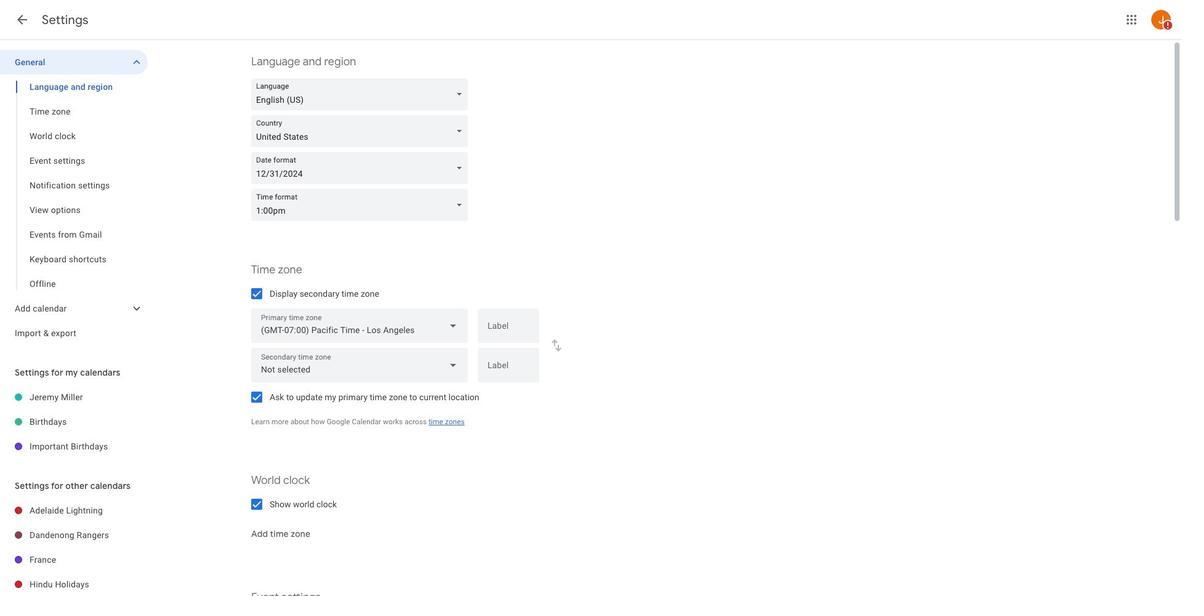 Task type: locate. For each thing, give the bounding box(es) containing it.
heading
[[42, 12, 89, 28]]

2 vertical spatial tree
[[0, 498, 148, 596]]

0 vertical spatial tree
[[0, 50, 148, 345]]

jeremy miller tree item
[[0, 385, 148, 409]]

1 tree from the top
[[0, 50, 148, 345]]

1 vertical spatial tree
[[0, 385, 148, 459]]

adelaide lightning tree item
[[0, 498, 148, 523]]

group
[[0, 75, 148, 296]]

dandenong rangers tree item
[[0, 523, 148, 547]]

None field
[[251, 78, 473, 110], [251, 115, 473, 147], [251, 152, 473, 184], [251, 189, 473, 221], [251, 308, 468, 343], [251, 348, 468, 382], [251, 78, 473, 110], [251, 115, 473, 147], [251, 152, 473, 184], [251, 189, 473, 221], [251, 308, 468, 343], [251, 348, 468, 382]]

tree
[[0, 50, 148, 345], [0, 385, 148, 459], [0, 498, 148, 596]]

swap time zones image
[[549, 338, 564, 353]]



Task type: describe. For each thing, give the bounding box(es) containing it.
hindu holidays tree item
[[0, 572, 148, 596]]

go back image
[[15, 12, 30, 27]]

birthdays tree item
[[0, 409, 148, 434]]

important birthdays tree item
[[0, 434, 148, 459]]

france tree item
[[0, 547, 148, 572]]

2 tree from the top
[[0, 385, 148, 459]]

3 tree from the top
[[0, 498, 148, 596]]

Label for secondary time zone. text field
[[488, 361, 530, 378]]

Label for primary time zone. text field
[[488, 321, 530, 339]]

general tree item
[[0, 50, 148, 75]]



Task type: vqa. For each thing, say whether or not it's contained in the screenshot.
Adelaide Lightning "tree item"
yes



